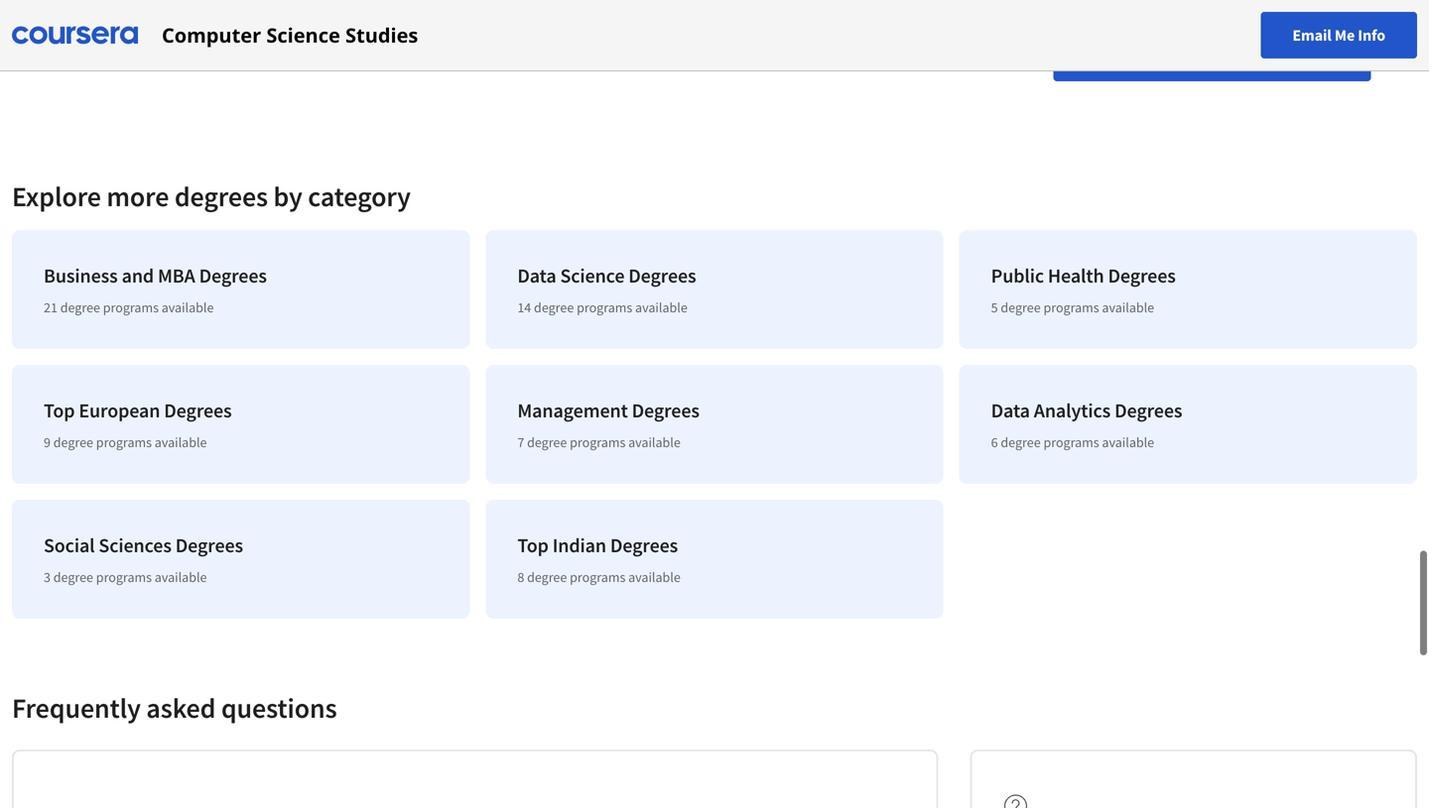 Task type: describe. For each thing, give the bounding box(es) containing it.
degree for social sciences degrees
[[53, 569, 93, 587]]

social sciences degrees
[[44, 534, 243, 558]]

business
[[44, 264, 118, 288]]

data for data science degrees
[[517, 264, 556, 288]]

sciences
[[99, 534, 172, 558]]

top indian degrees
[[517, 534, 678, 558]]

email me info
[[1293, 25, 1386, 45]]

learn
[[1085, 24, 1125, 44]]

science
[[1281, 24, 1332, 44]]

about
[[1167, 24, 1208, 44]]

6
[[991, 434, 998, 452]]

data for data analytics degrees
[[991, 399, 1030, 423]]

studies
[[345, 21, 418, 49]]

3
[[44, 569, 51, 587]]

available for sciences
[[155, 569, 207, 587]]

degrees for data analytics degrees
[[1115, 399, 1183, 423]]

degrees for data science degrees
[[629, 264, 696, 288]]

available for analytics
[[1102, 434, 1155, 452]]

degrees for social sciences degrees
[[175, 534, 243, 558]]

email me info button
[[1261, 12, 1417, 59]]

programs for science
[[577, 299, 633, 317]]

6 degree programs available
[[991, 434, 1155, 452]]

computer
[[162, 21, 261, 49]]

available for science
[[635, 299, 688, 317]]

computer science studies
[[162, 21, 418, 49]]

programs for indian
[[570, 569, 626, 587]]

me
[[1335, 25, 1355, 45]]

public
[[991, 264, 1044, 288]]

asked
[[146, 691, 216, 726]]

degrees for public health degrees
[[1108, 264, 1176, 288]]

3 degree programs available
[[44, 569, 207, 587]]

21 degree programs available
[[44, 299, 214, 317]]

programs for european
[[96, 434, 152, 452]]

degrees right mba on the left of page
[[199, 264, 267, 288]]

available for health
[[1102, 299, 1155, 317]]

explore
[[12, 179, 101, 214]]

14 degree programs available
[[517, 299, 688, 317]]

available for indian
[[628, 569, 681, 587]]

programs for and
[[103, 299, 159, 317]]

14
[[517, 299, 531, 317]]

computer
[[1211, 24, 1278, 44]]

social
[[44, 534, 95, 558]]

health
[[1048, 264, 1104, 288]]

more for explore
[[107, 179, 169, 214]]

email
[[1293, 25, 1332, 45]]

programs for degrees
[[570, 434, 626, 452]]

european
[[79, 399, 160, 423]]

9
[[44, 434, 51, 452]]

analytics
[[1034, 399, 1111, 423]]

8 degree programs available
[[517, 569, 681, 587]]

public health degrees
[[991, 264, 1176, 288]]

programs for analytics
[[1044, 434, 1099, 452]]

frequently asked questions element
[[0, 691, 1429, 809]]



Task type: vqa. For each thing, say whether or not it's contained in the screenshot.


Task type: locate. For each thing, give the bounding box(es) containing it.
top
[[44, 399, 75, 423], [517, 534, 549, 558]]

top for top european degrees
[[44, 399, 75, 423]]

programs down the top indian degrees
[[570, 569, 626, 587]]

degrees up 14 degree programs available
[[629, 264, 696, 288]]

available for european
[[155, 434, 207, 452]]

questions
[[221, 691, 337, 726]]

0 vertical spatial degrees
[[1085, 48, 1140, 67]]

degree for management degrees
[[527, 434, 567, 452]]

degrees left 'by'
[[175, 179, 268, 214]]

available down the top indian degrees
[[628, 569, 681, 587]]

frequently
[[12, 691, 141, 726]]

available down data science degrees
[[635, 299, 688, 317]]

programs down and
[[103, 299, 159, 317]]

data science degrees
[[517, 264, 696, 288]]

0 horizontal spatial more
[[107, 179, 169, 214]]

1 horizontal spatial science
[[560, 264, 625, 288]]

1 vertical spatial more
[[107, 179, 169, 214]]

degrees right health
[[1108, 264, 1176, 288]]

category
[[308, 179, 411, 214]]

0 horizontal spatial data
[[517, 264, 556, 288]]

available for and
[[162, 299, 214, 317]]

degrees
[[1085, 48, 1140, 67], [175, 179, 268, 214]]

degrees right european
[[164, 399, 232, 423]]

degree for data science degrees
[[534, 299, 574, 317]]

more
[[1128, 24, 1164, 44], [107, 179, 169, 214]]

more for learn
[[1128, 24, 1164, 44]]

frequently asked questions
[[12, 691, 337, 726]]

degree right 14
[[534, 299, 574, 317]]

programs for health
[[1044, 299, 1099, 317]]

0 vertical spatial data
[[517, 264, 556, 288]]

degree right 5
[[1001, 299, 1041, 317]]

1 horizontal spatial more
[[1128, 24, 1164, 44]]

top up the 9
[[44, 399, 75, 423]]

top up 8
[[517, 534, 549, 558]]

degree right 3 in the left bottom of the page
[[53, 569, 93, 587]]

more right learn
[[1128, 24, 1164, 44]]

programs down data science degrees
[[577, 299, 633, 317]]

degrees right analytics
[[1115, 399, 1183, 423]]

more inside learn more about computer science degrees
[[1128, 24, 1164, 44]]

list
[[4, 222, 1425, 627]]

degree right 7
[[527, 434, 567, 452]]

1 horizontal spatial top
[[517, 534, 549, 558]]

data analytics degrees
[[991, 399, 1183, 423]]

degrees for top indian degrees
[[610, 534, 678, 558]]

available for degrees
[[628, 434, 681, 452]]

data up 14
[[517, 264, 556, 288]]

degree for top european degrees
[[53, 434, 93, 452]]

degree for data analytics degrees
[[1001, 434, 1041, 452]]

1 vertical spatial science
[[560, 264, 625, 288]]

by
[[273, 179, 303, 214]]

business and mba degrees
[[44, 264, 267, 288]]

science left studies
[[266, 21, 340, 49]]

available down management degrees
[[628, 434, 681, 452]]

available down public health degrees at the top
[[1102, 299, 1155, 317]]

mba
[[158, 264, 195, 288]]

available down social sciences degrees
[[155, 569, 207, 587]]

degrees up 8 degree programs available
[[610, 534, 678, 558]]

0 vertical spatial more
[[1128, 24, 1164, 44]]

9 degree programs available
[[44, 434, 207, 452]]

degree right the 9
[[53, 434, 93, 452]]

list containing business and mba degrees
[[4, 222, 1425, 627]]

science for data
[[560, 264, 625, 288]]

degree for top indian degrees
[[527, 569, 567, 587]]

management degrees
[[517, 399, 700, 423]]

0 horizontal spatial top
[[44, 399, 75, 423]]

available down top european degrees
[[155, 434, 207, 452]]

programs down european
[[96, 434, 152, 452]]

degrees up the 7 degree programs available
[[632, 399, 700, 423]]

top for top indian degrees
[[517, 534, 549, 558]]

1 vertical spatial data
[[991, 399, 1030, 423]]

data
[[517, 264, 556, 288], [991, 399, 1030, 423]]

science up 14 degree programs available
[[560, 264, 625, 288]]

degrees for top european degrees
[[164, 399, 232, 423]]

available down 'data analytics degrees'
[[1102, 434, 1155, 452]]

21
[[44, 299, 57, 317]]

degree for business and mba degrees
[[60, 299, 100, 317]]

0 horizontal spatial science
[[266, 21, 340, 49]]

indian
[[553, 534, 606, 558]]

degree for public health degrees
[[1001, 299, 1041, 317]]

explore more degrees by category
[[12, 179, 411, 214]]

0 vertical spatial science
[[266, 21, 340, 49]]

1 vertical spatial top
[[517, 534, 549, 558]]

degrees right the sciences
[[175, 534, 243, 558]]

management
[[517, 399, 628, 423]]

science for computer
[[266, 21, 340, 49]]

data up 6
[[991, 399, 1030, 423]]

5
[[991, 299, 998, 317]]

degrees inside learn more about computer science degrees
[[1085, 48, 1140, 67]]

programs down the sciences
[[96, 569, 152, 587]]

learn more about computer science degrees link
[[1054, 10, 1371, 81]]

0 horizontal spatial degrees
[[175, 179, 268, 214]]

8
[[517, 569, 524, 587]]

0 vertical spatial top
[[44, 399, 75, 423]]

programs down management degrees
[[570, 434, 626, 452]]

7 degree programs available
[[517, 434, 681, 452]]

learn more about computer science degrees
[[1085, 24, 1332, 67]]

1 vertical spatial degrees
[[175, 179, 268, 214]]

programs down analytics
[[1044, 434, 1099, 452]]

coursera image
[[12, 19, 138, 51]]

degrees down learn
[[1085, 48, 1140, 67]]

5 degree programs available
[[991, 299, 1155, 317]]

available
[[162, 299, 214, 317], [635, 299, 688, 317], [1102, 299, 1155, 317], [155, 434, 207, 452], [628, 434, 681, 452], [1102, 434, 1155, 452], [155, 569, 207, 587], [628, 569, 681, 587]]

more up and
[[107, 179, 169, 214]]

programs down health
[[1044, 299, 1099, 317]]

programs for sciences
[[96, 569, 152, 587]]

science
[[266, 21, 340, 49], [560, 264, 625, 288]]

1 horizontal spatial data
[[991, 399, 1030, 423]]

available down mba on the left of page
[[162, 299, 214, 317]]

info
[[1358, 25, 1386, 45]]

degree
[[60, 299, 100, 317], [534, 299, 574, 317], [1001, 299, 1041, 317], [53, 434, 93, 452], [527, 434, 567, 452], [1001, 434, 1041, 452], [53, 569, 93, 587], [527, 569, 567, 587]]

degrees
[[199, 264, 267, 288], [629, 264, 696, 288], [1108, 264, 1176, 288], [164, 399, 232, 423], [632, 399, 700, 423], [1115, 399, 1183, 423], [175, 534, 243, 558], [610, 534, 678, 558]]

top european degrees
[[44, 399, 232, 423]]

1 horizontal spatial degrees
[[1085, 48, 1140, 67]]

programs
[[103, 299, 159, 317], [577, 299, 633, 317], [1044, 299, 1099, 317], [96, 434, 152, 452], [570, 434, 626, 452], [1044, 434, 1099, 452], [96, 569, 152, 587], [570, 569, 626, 587]]

degree right 21
[[60, 299, 100, 317]]

degree right 6
[[1001, 434, 1041, 452]]

7
[[517, 434, 524, 452]]

degree right 8
[[527, 569, 567, 587]]

and
[[122, 264, 154, 288]]



